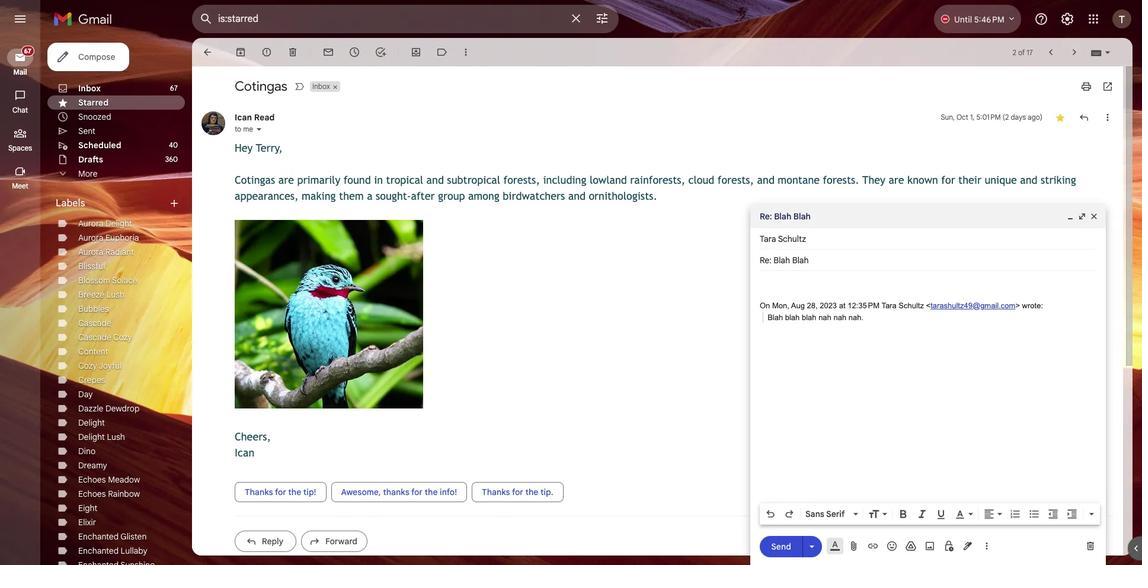 Task type: vqa. For each thing, say whether or not it's contained in the screenshot.
the right Flexport
no



Task type: describe. For each thing, give the bounding box(es) containing it.
breeze lush link
[[78, 289, 125, 300]]

aurora radiant link
[[78, 247, 134, 257]]

17
[[1027, 48, 1034, 57]]

0 vertical spatial cozy
[[113, 332, 132, 343]]

breeze lush
[[78, 289, 125, 300]]

for inside cotingas are primarily found in tropical and subtropical forests, including lowland rainforests, cloud forests, and montane forests. they are known for their unique and striking appearances, making them a sought-after group among birdwatchers and ornithologists.
[[942, 174, 956, 186]]

inbox link
[[78, 83, 101, 94]]

for inside button
[[275, 487, 286, 498]]

mon,
[[773, 301, 790, 310]]

cheers,
[[235, 431, 271, 443]]

mail
[[13, 68, 27, 77]]

ago)
[[1028, 113, 1043, 122]]

save to photos image
[[403, 385, 415, 397]]

delight for delight lush
[[78, 432, 105, 442]]

enchanted for enchanted lullaby
[[78, 546, 119, 556]]

cheers, ican
[[235, 431, 271, 459]]

1 vertical spatial 67
[[170, 84, 178, 93]]

0 vertical spatial delight
[[106, 218, 132, 229]]

discard draft ‪(⌘⇧d)‬ image
[[1085, 540, 1097, 552]]

dino
[[78, 446, 96, 457]]

numbered list ‪(⌘⇧7)‬ image
[[1010, 508, 1022, 520]]

<
[[927, 301, 931, 310]]

rainbow
[[108, 489, 140, 499]]

(2
[[1003, 113, 1010, 122]]

spaces
[[8, 144, 32, 152]]

Subject field
[[760, 254, 1097, 266]]

aurora euphoria
[[78, 232, 139, 243]]

days
[[1011, 113, 1027, 122]]

add to tasks image
[[375, 46, 387, 58]]

more
[[78, 168, 98, 179]]

wrote:
[[1023, 301, 1044, 310]]

terry,
[[256, 142, 283, 154]]

tara inside on mon, aug 28, 2023 at 12:35 pm tara schultz < tarashultz49@gmail.com > wrote: blah blah blah nah nah nah.
[[882, 301, 897, 310]]

awesome, thanks for the info!
[[341, 487, 457, 498]]

aurora euphoria link
[[78, 232, 139, 243]]

compose button
[[47, 43, 130, 71]]

bold ‪(⌘b)‬ image
[[898, 508, 910, 520]]

more send options image
[[807, 541, 818, 552]]

2 forests, from the left
[[718, 174, 754, 186]]

dazzle
[[78, 403, 103, 414]]

download attachment image.png image
[[356, 385, 368, 398]]

image.png image
[[235, 220, 423, 409]]

blah right re:
[[775, 211, 792, 222]]

among
[[468, 190, 500, 202]]

aurora for aurora radiant
[[78, 247, 103, 257]]

starred image
[[1055, 111, 1067, 123]]

back to starred image
[[202, 46, 213, 58]]

starred link
[[78, 97, 109, 108]]

insert emoji ‪(⌘⇧2)‬ image
[[887, 540, 898, 552]]

and down including
[[569, 190, 586, 202]]

thanks for the tip! button
[[235, 482, 326, 502]]

snoozed
[[78, 111, 111, 122]]

hey
[[235, 142, 253, 154]]

Search in mail search field
[[192, 5, 619, 33]]

breeze
[[78, 289, 104, 300]]

1 nah from the left
[[819, 313, 832, 322]]

day
[[78, 389, 93, 400]]

aug
[[792, 301, 805, 310]]

making
[[302, 190, 336, 202]]

blossom solace link
[[78, 275, 137, 286]]

sun, oct 1, 5:01 pm (2 days ago) cell
[[941, 111, 1043, 123]]

2023
[[820, 301, 837, 310]]

echoes for echoes meadow
[[78, 474, 106, 485]]

settings image
[[1061, 12, 1075, 26]]

and up after
[[427, 174, 444, 186]]

Starred checkbox
[[1055, 111, 1067, 123]]

labels image
[[436, 46, 448, 58]]

main menu image
[[13, 12, 27, 26]]

inbox for inbox button
[[313, 82, 330, 91]]

report spam image
[[261, 46, 273, 58]]

select input tool image
[[1105, 48, 1112, 57]]

on
[[760, 301, 771, 310]]

tropical
[[386, 174, 424, 186]]

cascade cozy link
[[78, 332, 132, 343]]

solace
[[112, 275, 137, 286]]

search in mail image
[[196, 8, 217, 30]]

reply
[[262, 536, 284, 547]]

cloud
[[689, 174, 715, 186]]

more formatting options image
[[1086, 508, 1098, 520]]

thanks
[[383, 487, 410, 498]]

in
[[374, 174, 383, 186]]

add attachment to drive image.png image
[[380, 385, 391, 396]]

joyful
[[99, 361, 122, 371]]

aurora delight
[[78, 218, 132, 229]]

aurora delight link
[[78, 218, 132, 229]]

oct
[[957, 113, 969, 122]]

blissful link
[[78, 261, 105, 272]]

insert files using drive image
[[906, 540, 917, 552]]

sent
[[78, 126, 95, 136]]

forward
[[326, 536, 358, 547]]

to me
[[235, 125, 253, 133]]

sent link
[[78, 126, 95, 136]]

serif
[[827, 509, 845, 520]]

delight link
[[78, 418, 105, 428]]

chat
[[12, 106, 28, 114]]

hey terry,
[[235, 142, 283, 154]]

unique
[[985, 174, 1018, 186]]

0 horizontal spatial 67
[[24, 47, 31, 55]]

indent more ‪(⌘])‬ image
[[1067, 508, 1079, 520]]

me
[[243, 125, 253, 133]]

sans serif option
[[804, 508, 852, 520]]

reply link
[[235, 531, 297, 552]]

bubbles
[[78, 304, 109, 314]]

mail heading
[[0, 68, 40, 77]]

at
[[840, 301, 846, 310]]

delight for delight link
[[78, 418, 105, 428]]

bubbles link
[[78, 304, 109, 314]]

them
[[339, 190, 364, 202]]

40
[[169, 141, 178, 149]]

the inside "button"
[[425, 487, 438, 498]]

drafts
[[78, 154, 103, 165]]

more options image
[[984, 540, 991, 552]]

attach files image
[[849, 540, 861, 552]]

insert signature image
[[963, 540, 974, 552]]

send button
[[760, 536, 803, 557]]

2 are from the left
[[889, 174, 905, 186]]

delight lush link
[[78, 432, 125, 442]]

crepes link
[[78, 375, 105, 385]]

aurora radiant
[[78, 247, 134, 257]]

blissful
[[78, 261, 105, 272]]

birdwatchers
[[503, 190, 565, 202]]

to
[[235, 125, 241, 133]]

enchanted for enchanted glisten
[[78, 531, 119, 542]]

ornithologists.
[[589, 190, 658, 202]]



Task type: locate. For each thing, give the bounding box(es) containing it.
chat heading
[[0, 106, 40, 115]]

nah down at
[[834, 313, 847, 322]]

inbox up starred link
[[78, 83, 101, 94]]

the
[[288, 487, 301, 498], [425, 487, 438, 498]]

3 aurora from the top
[[78, 247, 103, 257]]

forests.
[[823, 174, 860, 186]]

1 are from the left
[[279, 174, 294, 186]]

found
[[344, 174, 371, 186]]

cotingas inside cotingas are primarily found in tropical and subtropical forests, including lowland rainforests, cloud forests, and montane forests. they are known for their unique and striking appearances, making them a sought-after group among birdwatchers and ornithologists.
[[235, 174, 275, 186]]

0 vertical spatial enchanted
[[78, 531, 119, 542]]

for
[[942, 174, 956, 186], [275, 487, 286, 498], [412, 487, 423, 498]]

gmail image
[[53, 7, 118, 31]]

Message Body text field
[[760, 277, 1097, 500]]

nah down 2023
[[819, 313, 832, 322]]

tara
[[760, 234, 777, 244], [882, 301, 897, 310]]

close image
[[1090, 212, 1100, 221]]

enchanted down elixir
[[78, 531, 119, 542]]

enchanted lullaby link
[[78, 546, 147, 556]]

and right unique
[[1021, 174, 1038, 186]]

labels heading
[[56, 197, 168, 209]]

re: blah blah
[[760, 211, 811, 222]]

awesome,
[[341, 487, 381, 498]]

drafts link
[[78, 154, 103, 165]]

a
[[367, 190, 373, 202]]

enchanted glisten link
[[78, 531, 147, 542]]

schultz down re: blah blah
[[778, 234, 807, 244]]

cotingas for cotingas are primarily found in tropical and subtropical forests, including lowland rainforests, cloud forests, and montane forests. they are known for their unique and striking appearances, making them a sought-after group among birdwatchers and ornithologists.
[[235, 174, 275, 186]]

ican up the to me on the top left of the page
[[235, 112, 252, 123]]

lush down blossom solace
[[107, 289, 125, 300]]

navigation containing mail
[[0, 38, 42, 565]]

aurora for aurora delight
[[78, 218, 103, 229]]

cozy up crepes link
[[78, 361, 97, 371]]

2 horizontal spatial for
[[942, 174, 956, 186]]

0 vertical spatial aurora
[[78, 218, 103, 229]]

1 horizontal spatial inbox
[[313, 82, 330, 91]]

delight up euphoria
[[106, 218, 132, 229]]

1 the from the left
[[288, 487, 301, 498]]

1 cascade from the top
[[78, 318, 111, 329]]

starred
[[78, 97, 109, 108]]

re:
[[760, 211, 773, 222]]

aurora for aurora euphoria
[[78, 232, 103, 243]]

cozy joyful
[[78, 361, 122, 371]]

0 horizontal spatial schultz
[[778, 234, 807, 244]]

0 vertical spatial cotingas
[[235, 78, 288, 94]]

0 vertical spatial schultz
[[778, 234, 807, 244]]

1 horizontal spatial forests,
[[718, 174, 754, 186]]

pop out image
[[1078, 212, 1088, 221]]

2 echoes from the top
[[78, 489, 106, 499]]

inbox down mark as unread image
[[313, 82, 330, 91]]

info!
[[440, 487, 457, 498]]

lullaby
[[121, 546, 147, 556]]

including
[[543, 174, 587, 186]]

1 vertical spatial cozy
[[78, 361, 97, 371]]

blah up 'tara schultz'
[[794, 211, 811, 222]]

1 horizontal spatial for
[[412, 487, 423, 498]]

1 vertical spatial delight
[[78, 418, 105, 428]]

2 the from the left
[[425, 487, 438, 498]]

cascade for cascade link
[[78, 318, 111, 329]]

1 aurora from the top
[[78, 218, 103, 229]]

glisten
[[121, 531, 147, 542]]

minimize image
[[1066, 212, 1076, 221]]

underline ‪(⌘u)‬ image
[[936, 509, 948, 521]]

12:35 pm
[[848, 301, 880, 310]]

scheduled link
[[78, 140, 121, 151]]

tara right 12:35 pm
[[882, 301, 897, 310]]

formatting options toolbar
[[760, 503, 1101, 525]]

0 horizontal spatial for
[[275, 487, 286, 498]]

toggle confidential mode image
[[944, 540, 955, 552]]

tarashultz49@gmail.com link
[[931, 301, 1016, 310]]

indent less ‪(⌘[)‬ image
[[1048, 508, 1060, 520]]

the inside button
[[288, 487, 301, 498]]

aurora up aurora euphoria
[[78, 218, 103, 229]]

blah down the "28,"
[[802, 313, 817, 322]]

archive image
[[235, 46, 247, 58]]

cotingas up appearances,
[[235, 174, 275, 186]]

mark as unread image
[[323, 46, 334, 58]]

scheduled
[[78, 140, 121, 151]]

thanks
[[245, 487, 273, 498]]

sans
[[806, 509, 825, 520]]

sun,
[[941, 113, 955, 122]]

blah inside on mon, aug 28, 2023 at 12:35 pm tara schultz < tarashultz49@gmail.com > wrote: blah blah blah nah nah nah.
[[768, 313, 784, 322]]

>
[[1016, 301, 1021, 310]]

schultz
[[778, 234, 807, 244], [899, 301, 925, 310]]

schultz left <
[[899, 301, 925, 310]]

enchanted
[[78, 531, 119, 542], [78, 546, 119, 556]]

1 vertical spatial enchanted
[[78, 546, 119, 556]]

1 vertical spatial aurora
[[78, 232, 103, 243]]

forests, up birdwatchers on the left top of page
[[504, 174, 540, 186]]

advanced search options image
[[591, 7, 614, 30]]

1,
[[971, 113, 975, 122]]

2 ican from the top
[[235, 447, 255, 459]]

cozy joyful link
[[78, 361, 122, 371]]

ican inside cheers, ican
[[235, 447, 255, 459]]

navigation
[[0, 38, 42, 565]]

0 vertical spatial tara
[[760, 234, 777, 244]]

they
[[863, 174, 886, 186]]

1 vertical spatial lush
[[107, 432, 125, 442]]

0 vertical spatial 67
[[24, 47, 31, 55]]

0 horizontal spatial are
[[279, 174, 294, 186]]

0 vertical spatial echoes
[[78, 474, 106, 485]]

echoes for echoes rainbow
[[78, 489, 106, 499]]

0 horizontal spatial blah
[[786, 313, 800, 322]]

dreamy
[[78, 460, 107, 471]]

show details image
[[256, 126, 263, 133]]

nah.
[[849, 313, 864, 322]]

2 aurora from the top
[[78, 232, 103, 243]]

delight down dazzle on the left of the page
[[78, 418, 105, 428]]

2 cotingas from the top
[[235, 174, 275, 186]]

1 vertical spatial schultz
[[899, 301, 925, 310]]

dreamy link
[[78, 460, 107, 471]]

lush down dewdrop
[[107, 432, 125, 442]]

and left montane
[[758, 174, 775, 186]]

1 vertical spatial cotingas
[[235, 174, 275, 186]]

clear search image
[[565, 7, 588, 30]]

0 horizontal spatial nah
[[819, 313, 832, 322]]

0 horizontal spatial tara
[[760, 234, 777, 244]]

1 echoes from the top
[[78, 474, 106, 485]]

inbox for inbox link
[[78, 83, 101, 94]]

cascade link
[[78, 318, 111, 329]]

more image
[[460, 46, 472, 58]]

cascade cozy
[[78, 332, 132, 343]]

lush
[[107, 289, 125, 300], [107, 432, 125, 442]]

are right the they
[[889, 174, 905, 186]]

montane
[[778, 174, 820, 186]]

1 horizontal spatial 67
[[170, 84, 178, 93]]

group
[[438, 190, 465, 202]]

forests, right cloud
[[718, 174, 754, 186]]

5:01 pm
[[977, 113, 1002, 122]]

0 horizontal spatial cozy
[[78, 361, 97, 371]]

snooze image
[[349, 46, 361, 58]]

67 up 40 on the top of page
[[170, 84, 178, 93]]

enchanted down enchanted glisten link
[[78, 546, 119, 556]]

meet heading
[[0, 181, 40, 191]]

0 vertical spatial ican
[[235, 112, 252, 123]]

cozy up the joyful
[[113, 332, 132, 343]]

1 horizontal spatial cozy
[[113, 332, 132, 343]]

crepes
[[78, 375, 105, 385]]

cascade for cascade cozy
[[78, 332, 111, 343]]

insert photo image
[[925, 540, 936, 552]]

1 enchanted from the top
[[78, 531, 119, 542]]

awesome, thanks for the info! button
[[331, 482, 467, 502]]

echoes up the eight link
[[78, 489, 106, 499]]

older image
[[1069, 46, 1081, 58]]

2 of 17
[[1013, 48, 1034, 57]]

move to inbox image
[[410, 46, 422, 58]]

support image
[[1035, 12, 1049, 26]]

inbox
[[313, 82, 330, 91], [78, 83, 101, 94]]

2 cascade from the top
[[78, 332, 111, 343]]

inbox button
[[310, 81, 331, 92]]

1 horizontal spatial schultz
[[899, 301, 925, 310]]

1 forests, from the left
[[504, 174, 540, 186]]

blah down the aug
[[786, 313, 800, 322]]

echoes meadow
[[78, 474, 140, 485]]

newer image
[[1046, 46, 1057, 58]]

2 nah from the left
[[834, 313, 847, 322]]

67 up mail
[[24, 47, 31, 55]]

inbox inside button
[[313, 82, 330, 91]]

1 horizontal spatial blah
[[802, 313, 817, 322]]

dazzle dewdrop
[[78, 403, 140, 414]]

lush for delight lush
[[107, 432, 125, 442]]

1 horizontal spatial tara
[[882, 301, 897, 310]]

eight
[[78, 503, 97, 514]]

re: blah blah dialog
[[751, 205, 1107, 565]]

delete image
[[287, 46, 299, 58]]

1 vertical spatial echoes
[[78, 489, 106, 499]]

echoes rainbow link
[[78, 489, 140, 499]]

tip!
[[304, 487, 316, 498]]

the left info!
[[425, 487, 438, 498]]

dewdrop
[[106, 403, 140, 414]]

echoes down dreamy link
[[78, 474, 106, 485]]

spaces heading
[[0, 144, 40, 153]]

0 horizontal spatial the
[[288, 487, 301, 498]]

enchanted glisten
[[78, 531, 147, 542]]

radiant
[[106, 247, 134, 257]]

1 vertical spatial cascade
[[78, 332, 111, 343]]

the left tip! on the left of page
[[288, 487, 301, 498]]

2 vertical spatial aurora
[[78, 247, 103, 257]]

for inside "button"
[[412, 487, 423, 498]]

2 enchanted from the top
[[78, 546, 119, 556]]

1 horizontal spatial are
[[889, 174, 905, 186]]

tarashultz49@gmail.com
[[931, 301, 1016, 310]]

ican read
[[235, 112, 275, 123]]

cascade down cascade link
[[78, 332, 111, 343]]

echoes
[[78, 474, 106, 485], [78, 489, 106, 499]]

0 vertical spatial cascade
[[78, 318, 111, 329]]

2
[[1013, 48, 1017, 57]]

2 blah from the left
[[802, 313, 817, 322]]

cascade down bubbles link
[[78, 318, 111, 329]]

ican down cheers,
[[235, 447, 255, 459]]

lush for breeze lush
[[107, 289, 125, 300]]

of
[[1019, 48, 1026, 57]]

known
[[908, 174, 939, 186]]

enchanted lullaby
[[78, 546, 147, 556]]

insert link ‪(⌘k)‬ image
[[868, 540, 879, 552]]

cotingas
[[235, 78, 288, 94], [235, 174, 275, 186]]

aurora up blissful link
[[78, 247, 103, 257]]

1 horizontal spatial nah
[[834, 313, 847, 322]]

bulleted list ‪(⌘⇧8)‬ image
[[1029, 508, 1041, 520]]

blah down mon,
[[768, 313, 784, 322]]

1 horizontal spatial the
[[425, 487, 438, 498]]

cotingas up read
[[235, 78, 288, 94]]

are up appearances,
[[279, 174, 294, 186]]

tara down re:
[[760, 234, 777, 244]]

ican
[[235, 112, 252, 123], [235, 447, 255, 459]]

1 vertical spatial tara
[[882, 301, 897, 310]]

1 ican from the top
[[235, 112, 252, 123]]

sun, oct 1, 5:01 pm (2 days ago)
[[941, 113, 1043, 122]]

more button
[[47, 167, 185, 181]]

0 horizontal spatial forests,
[[504, 174, 540, 186]]

dino link
[[78, 446, 96, 457]]

1 cotingas from the top
[[235, 78, 288, 94]]

2 vertical spatial delight
[[78, 432, 105, 442]]

italic ‪(⌘i)‬ image
[[917, 508, 929, 520]]

cotingas are primarily found in tropical and subtropical forests, including lowland rainforests, cloud forests, and montane forests. they are known for their unique and striking appearances, making them a sought-after group among birdwatchers and ornithologists.
[[235, 174, 1077, 202]]

1 blah from the left
[[786, 313, 800, 322]]

aurora down aurora delight link
[[78, 232, 103, 243]]

Search in mail text field
[[218, 13, 562, 25]]

schultz inside on mon, aug 28, 2023 at 12:35 pm tara schultz < tarashultz49@gmail.com > wrote: blah blah blah nah nah nah.
[[899, 301, 925, 310]]

elixir
[[78, 517, 96, 528]]

1 vertical spatial ican
[[235, 447, 255, 459]]

cotingas for cotingas
[[235, 78, 288, 94]]

delight down delight link
[[78, 432, 105, 442]]

sans serif
[[806, 509, 845, 520]]

0 vertical spatial lush
[[107, 289, 125, 300]]

0 horizontal spatial inbox
[[78, 83, 101, 94]]

after
[[411, 190, 435, 202]]

subtropical
[[447, 174, 501, 186]]

meet
[[12, 181, 28, 190]]



